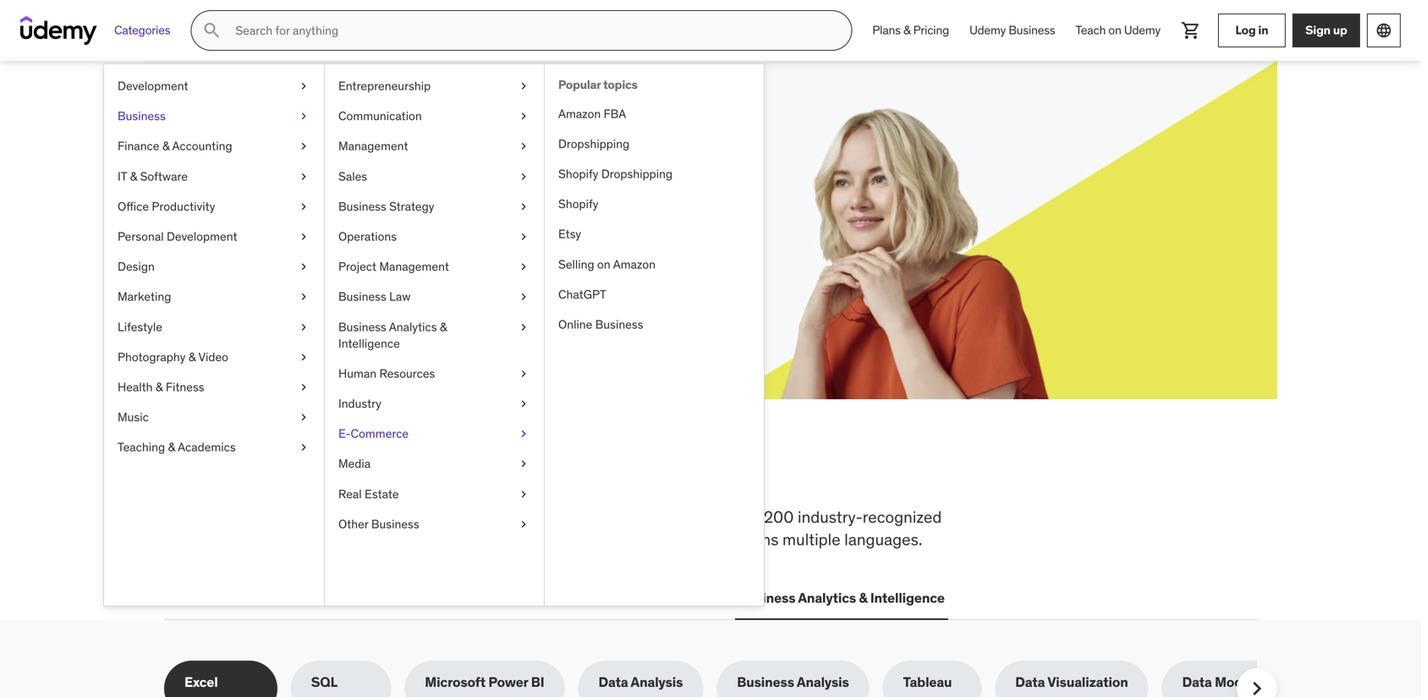 Task type: describe. For each thing, give the bounding box(es) containing it.
popular topics
[[558, 77, 638, 92]]

business strategy
[[338, 199, 434, 214]]

sign
[[1306, 23, 1331, 38]]

data for data modeling
[[1183, 674, 1212, 691]]

e-commerce element
[[544, 64, 764, 606]]

teaching
[[118, 440, 165, 455]]

other business link
[[325, 509, 544, 539]]

up
[[1333, 23, 1348, 38]]

submit search image
[[202, 20, 222, 41]]

dropshipping link
[[545, 129, 764, 159]]

xsmall image for music
[[297, 409, 311, 426]]

prep
[[610, 507, 643, 527]]

office
[[118, 199, 149, 214]]

analysis for business analysis
[[797, 674, 849, 691]]

future
[[417, 135, 500, 170]]

pricing
[[913, 23, 949, 38]]

at
[[499, 176, 511, 194]]

media link
[[325, 449, 544, 479]]

web
[[168, 589, 196, 607]]

teaching & academics link
[[104, 432, 324, 463]]

with
[[360, 176, 386, 194]]

communication for communication button
[[618, 589, 718, 607]]

etsy
[[558, 226, 581, 242]]

web development button
[[164, 578, 287, 619]]

xsmall image for industry
[[517, 396, 531, 412]]

music link
[[104, 402, 324, 432]]

shopping cart with 0 items image
[[1181, 20, 1201, 41]]

data science button
[[511, 578, 601, 619]]

amazon fba link
[[545, 99, 764, 129]]

intelligence for business analytics & intelligence link
[[338, 336, 400, 351]]

0 vertical spatial management
[[338, 138, 408, 154]]

teach on udemy link
[[1066, 10, 1171, 51]]

well-
[[417, 529, 452, 550]]

0 vertical spatial dropshipping
[[558, 136, 630, 151]]

online business link
[[545, 310, 764, 340]]

xsmall image for marketing
[[297, 289, 311, 305]]

lifestyle link
[[104, 312, 324, 342]]

project management
[[338, 259, 449, 274]]

recognized
[[863, 507, 942, 527]]

modeling
[[1215, 674, 1274, 691]]

topic filters element
[[164, 661, 1295, 697]]

shopify dropshipping
[[558, 166, 673, 181]]

business analytics & intelligence for business analytics & intelligence link
[[338, 319, 447, 351]]

analysis for data analysis
[[631, 674, 683, 691]]

xsmall image for health & fitness
[[297, 379, 311, 396]]

shopify link
[[545, 189, 764, 219]]

finance
[[118, 138, 159, 154]]

catalog
[[293, 529, 346, 550]]

teaching & academics
[[118, 440, 236, 455]]

science
[[547, 589, 597, 607]]

e-commerce
[[338, 426, 409, 441]]

amazon inside "link"
[[558, 106, 601, 121]]

strategy
[[389, 199, 434, 214]]

15.
[[347, 195, 364, 213]]

marketing
[[118, 289, 171, 304]]

on for udemy
[[1109, 23, 1122, 38]]

skills inside the covering critical workplace skills to technical topics, including prep content for over 200 industry-recognized certifications, our catalog supports well-rounded professional development and spans multiple languages.
[[362, 507, 398, 527]]

all the skills you need in one place
[[164, 451, 727, 495]]

xsmall image for human resources
[[517, 365, 531, 382]]

& for accounting
[[162, 138, 170, 154]]

marketing link
[[104, 282, 324, 312]]

photography & video link
[[104, 342, 324, 372]]

covering critical workplace skills to technical topics, including prep content for over 200 industry-recognized certifications, our catalog supports well-rounded professional development and spans multiple languages.
[[164, 507, 942, 550]]

& down "business law" link
[[440, 319, 447, 334]]

plans & pricing
[[873, 23, 949, 38]]

& inside button
[[859, 589, 868, 607]]

web development
[[168, 589, 284, 607]]

$12.99
[[225, 195, 266, 213]]

xsmall image for entrepreneurship
[[517, 78, 531, 94]]

certifications
[[318, 589, 404, 607]]

media
[[338, 456, 371, 471]]

1 vertical spatial management
[[379, 259, 449, 274]]

xsmall image for office productivity
[[297, 198, 311, 215]]

operations
[[338, 229, 397, 244]]

personal development link
[[104, 222, 324, 252]]

xsmall image for sales
[[517, 168, 531, 185]]

& for academics
[[168, 440, 175, 455]]

one
[[572, 451, 633, 495]]

data for data science
[[515, 589, 544, 607]]

business inside button
[[738, 589, 796, 607]]

xsmall image for personal development
[[297, 228, 311, 245]]

xsmall image for lifestyle
[[297, 319, 311, 335]]

shopify for shopify dropshipping
[[558, 166, 599, 181]]

data for data visualization
[[1016, 674, 1045, 691]]

through
[[269, 195, 317, 213]]

selling on amazon
[[558, 257, 656, 272]]

microsoft
[[425, 674, 486, 691]]

& for software
[[130, 169, 137, 184]]

popular
[[558, 77, 601, 92]]

xsmall image for business analytics & intelligence
[[517, 319, 531, 335]]

xsmall image for photography & video
[[297, 349, 311, 365]]

operations link
[[325, 222, 544, 252]]

photography
[[118, 349, 186, 365]]

business analytics & intelligence link
[[325, 312, 544, 359]]

xsmall image for teaching & academics
[[297, 439, 311, 456]]

xsmall image for other business
[[517, 516, 531, 533]]

human resources link
[[325, 359, 544, 389]]

covering
[[164, 507, 228, 527]]

categories button
[[104, 10, 181, 51]]

sign up
[[1306, 23, 1348, 38]]

fitness
[[166, 379, 204, 395]]

xsmall image for operations
[[517, 228, 531, 245]]

skills for your future expand your potential with a course. starting at just $12.99 through dec 15.
[[225, 135, 536, 213]]

online
[[558, 317, 593, 332]]

visualization
[[1048, 674, 1128, 691]]

course.
[[399, 176, 443, 194]]

certifications,
[[164, 529, 262, 550]]

office productivity link
[[104, 192, 324, 222]]

health & fitness link
[[104, 372, 324, 402]]

it certifications
[[304, 589, 404, 607]]

udemy image
[[20, 16, 97, 45]]

xsmall image for it & software
[[297, 168, 311, 185]]

health & fitness
[[118, 379, 204, 395]]

data visualization
[[1016, 674, 1128, 691]]

it for it & software
[[118, 169, 127, 184]]



Task type: locate. For each thing, give the bounding box(es) containing it.
0 vertical spatial for
[[306, 135, 345, 170]]

leadership
[[424, 589, 494, 607]]

xsmall image for management
[[517, 138, 531, 155]]

1 vertical spatial analytics
[[798, 589, 856, 607]]

xsmall image for design
[[297, 259, 311, 275]]

chatgpt link
[[545, 280, 764, 310]]

business link
[[104, 101, 324, 131]]

shopify up etsy
[[558, 196, 599, 212]]

development link
[[104, 71, 324, 101]]

0 horizontal spatial on
[[597, 257, 611, 272]]

skills down e-
[[280, 451, 372, 495]]

0 horizontal spatial communication
[[338, 108, 422, 124]]

real estate link
[[325, 479, 544, 509]]

1 horizontal spatial amazon
[[613, 257, 656, 272]]

0 horizontal spatial udemy
[[970, 23, 1006, 38]]

2 vertical spatial development
[[199, 589, 284, 607]]

commerce
[[351, 426, 409, 441]]

excel
[[184, 674, 218, 691]]

supports
[[350, 529, 413, 550]]

0 horizontal spatial business analytics & intelligence
[[338, 319, 447, 351]]

communication down "development"
[[618, 589, 718, 607]]

intelligence inside button
[[871, 589, 945, 607]]

office productivity
[[118, 199, 215, 214]]

real estate
[[338, 486, 399, 502]]

xsmall image inside project management link
[[517, 259, 531, 275]]

1 vertical spatial amazon
[[613, 257, 656, 272]]

1 horizontal spatial in
[[1259, 23, 1269, 38]]

development down office productivity link
[[167, 229, 237, 244]]

xsmall image for communication
[[517, 108, 531, 125]]

topics
[[603, 77, 638, 92]]

xsmall image for development
[[297, 78, 311, 94]]

0 horizontal spatial your
[[274, 176, 300, 194]]

xsmall image inside music link
[[297, 409, 311, 426]]

skills
[[280, 451, 372, 495], [362, 507, 398, 527]]

amazon down 'etsy' link
[[613, 257, 656, 272]]

for inside the "skills for your future expand your potential with a course. starting at just $12.99 through dec 15."
[[306, 135, 345, 170]]

data right bi
[[599, 674, 628, 691]]

0 horizontal spatial amazon
[[558, 106, 601, 121]]

it & software link
[[104, 161, 324, 192]]

technical
[[420, 507, 485, 527]]

xsmall image for business law
[[517, 289, 531, 305]]

communication inside button
[[618, 589, 718, 607]]

data left visualization on the right of page
[[1016, 674, 1045, 691]]

xsmall image inside development link
[[297, 78, 311, 94]]

skills
[[225, 135, 301, 170]]

expand
[[225, 176, 271, 194]]

1 vertical spatial on
[[597, 257, 611, 272]]

1 horizontal spatial on
[[1109, 23, 1122, 38]]

on for amazon
[[597, 257, 611, 272]]

place
[[639, 451, 727, 495]]

for inside the covering critical workplace skills to technical topics, including prep content for over 200 industry-recognized certifications, our catalog supports well-rounded professional development and spans multiple languages.
[[706, 507, 726, 527]]

0 vertical spatial on
[[1109, 23, 1122, 38]]

xsmall image inside personal development link
[[297, 228, 311, 245]]

it inside button
[[304, 589, 315, 607]]

business strategy link
[[325, 192, 544, 222]]

chatgpt
[[558, 287, 607, 302]]

& right "plans"
[[904, 23, 911, 38]]

productivity
[[152, 199, 215, 214]]

xsmall image
[[297, 108, 311, 125], [297, 138, 311, 155], [297, 168, 311, 185], [297, 228, 311, 245], [517, 228, 531, 245], [297, 259, 311, 275], [297, 349, 311, 365], [517, 365, 531, 382], [297, 409, 311, 426], [517, 426, 531, 442], [297, 439, 311, 456], [517, 486, 531, 503]]

1 vertical spatial communication
[[618, 589, 718, 607]]

your up with
[[350, 135, 412, 170]]

development for personal
[[167, 229, 237, 244]]

1 vertical spatial shopify
[[558, 196, 599, 212]]

& for video
[[188, 349, 196, 365]]

0 vertical spatial business analytics & intelligence
[[338, 319, 447, 351]]

0 vertical spatial communication
[[338, 108, 422, 124]]

xsmall image for project management
[[517, 259, 531, 275]]

development inside button
[[199, 589, 284, 607]]

xsmall image inside business link
[[297, 108, 311, 125]]

on right selling
[[597, 257, 611, 272]]

1 horizontal spatial analysis
[[797, 674, 849, 691]]

analytics for business analytics & intelligence link
[[389, 319, 437, 334]]

log
[[1236, 23, 1256, 38]]

data inside data science button
[[515, 589, 544, 607]]

xsmall image inside business strategy link
[[517, 198, 531, 215]]

analytics down the law
[[389, 319, 437, 334]]

200
[[764, 507, 794, 527]]

dropshipping down the dropshipping link
[[601, 166, 673, 181]]

development down categories dropdown button
[[118, 78, 188, 93]]

design link
[[104, 252, 324, 282]]

design
[[118, 259, 155, 274]]

udemy right pricing
[[970, 23, 1006, 38]]

shopify right just
[[558, 166, 599, 181]]

it left certifications
[[304, 589, 315, 607]]

personal development
[[118, 229, 237, 244]]

xsmall image inside design link
[[297, 259, 311, 275]]

xsmall image inside marketing link
[[297, 289, 311, 305]]

& for fitness
[[156, 379, 163, 395]]

1 vertical spatial it
[[304, 589, 315, 607]]

& down languages.
[[859, 589, 868, 607]]

0 vertical spatial in
[[1259, 23, 1269, 38]]

amazon down popular
[[558, 106, 601, 121]]

resources
[[379, 366, 435, 381]]

0 vertical spatial your
[[350, 135, 412, 170]]

business inside e-commerce element
[[595, 317, 643, 332]]

sign up link
[[1293, 14, 1361, 47]]

a
[[389, 176, 396, 194]]

development right web
[[199, 589, 284, 607]]

management
[[338, 138, 408, 154], [379, 259, 449, 274]]

0 vertical spatial shopify
[[558, 166, 599, 181]]

analytics
[[389, 319, 437, 334], [798, 589, 856, 607]]

0 horizontal spatial intelligence
[[338, 336, 400, 351]]

fba
[[604, 106, 626, 121]]

it
[[118, 169, 127, 184], [304, 589, 315, 607]]

development for web
[[199, 589, 284, 607]]

xsmall image inside operations link
[[517, 228, 531, 245]]

0 vertical spatial it
[[118, 169, 127, 184]]

1 horizontal spatial for
[[706, 507, 726, 527]]

0 horizontal spatial analytics
[[389, 319, 437, 334]]

1 shopify from the top
[[558, 166, 599, 181]]

xsmall image inside business analytics & intelligence link
[[517, 319, 531, 335]]

0 horizontal spatial it
[[118, 169, 127, 184]]

1 vertical spatial in
[[533, 451, 566, 495]]

1 horizontal spatial udemy
[[1124, 23, 1161, 38]]

2 udemy from the left
[[1124, 23, 1161, 38]]

multiple
[[783, 529, 841, 550]]

& up office
[[130, 169, 137, 184]]

xsmall image inside finance & accounting link
[[297, 138, 311, 155]]

your
[[350, 135, 412, 170], [274, 176, 300, 194]]

in up 'including'
[[533, 451, 566, 495]]

business inside "link"
[[371, 516, 419, 532]]

photography & video
[[118, 349, 228, 365]]

& right "teaching"
[[168, 440, 175, 455]]

academics
[[178, 440, 236, 455]]

project management link
[[325, 252, 544, 282]]

human resources
[[338, 366, 435, 381]]

on
[[1109, 23, 1122, 38], [597, 257, 611, 272]]

1 vertical spatial skills
[[362, 507, 398, 527]]

& right health
[[156, 379, 163, 395]]

1 vertical spatial dropshipping
[[601, 166, 673, 181]]

udemy left shopping cart with 0 items icon
[[1124, 23, 1161, 38]]

for up potential on the top
[[306, 135, 345, 170]]

business analytics & intelligence up human resources
[[338, 319, 447, 351]]

amazon fba
[[558, 106, 626, 121]]

etsy link
[[545, 219, 764, 249]]

xsmall image inside health & fitness link
[[297, 379, 311, 396]]

professional
[[516, 529, 604, 550]]

1 analysis from the left
[[631, 674, 683, 691]]

business analytics & intelligence for business analytics & intelligence button
[[738, 589, 945, 607]]

communication button
[[614, 578, 722, 619]]

industry link
[[325, 389, 544, 419]]

business analytics & intelligence
[[338, 319, 447, 351], [738, 589, 945, 607]]

just
[[514, 176, 536, 194]]

on inside teach on udemy link
[[1109, 23, 1122, 38]]

in right log
[[1259, 23, 1269, 38]]

Search for anything text field
[[232, 16, 831, 45]]

data for data analysis
[[599, 674, 628, 691]]

e-commerce link
[[325, 419, 544, 449]]

xsmall image inside photography & video link
[[297, 349, 311, 365]]

choose a language image
[[1376, 22, 1393, 39]]

xsmall image for finance & accounting
[[297, 138, 311, 155]]

next image
[[1244, 675, 1271, 697]]

1 vertical spatial business analytics & intelligence
[[738, 589, 945, 607]]

1 horizontal spatial analytics
[[798, 589, 856, 607]]

intelligence for business analytics & intelligence button
[[871, 589, 945, 607]]

e-
[[338, 426, 351, 441]]

&
[[904, 23, 911, 38], [162, 138, 170, 154], [130, 169, 137, 184], [440, 319, 447, 334], [188, 349, 196, 365], [156, 379, 163, 395], [168, 440, 175, 455], [859, 589, 868, 607]]

workplace
[[284, 507, 358, 527]]

xsmall image for business strategy
[[517, 198, 531, 215]]

xsmall image inside office productivity link
[[297, 198, 311, 215]]

business analytics & intelligence inside button
[[738, 589, 945, 607]]

2 analysis from the left
[[797, 674, 849, 691]]

data left modeling on the bottom right
[[1183, 674, 1212, 691]]

data analysis
[[599, 674, 683, 691]]

xsmall image inside teaching & academics link
[[297, 439, 311, 456]]

xsmall image inside it & software link
[[297, 168, 311, 185]]

our
[[266, 529, 289, 550]]

management up sales
[[338, 138, 408, 154]]

1 vertical spatial intelligence
[[871, 589, 945, 607]]

business inside topic filters element
[[737, 674, 794, 691]]

xsmall image for business
[[297, 108, 311, 125]]

intelligence down languages.
[[871, 589, 945, 607]]

1 vertical spatial for
[[706, 507, 726, 527]]

0 vertical spatial skills
[[280, 451, 372, 495]]

shopify for shopify
[[558, 196, 599, 212]]

1 horizontal spatial intelligence
[[871, 589, 945, 607]]

communication
[[338, 108, 422, 124], [618, 589, 718, 607]]

personal
[[118, 229, 164, 244]]

data
[[515, 589, 544, 607], [599, 674, 628, 691], [1016, 674, 1045, 691], [1183, 674, 1212, 691]]

udemy business link
[[960, 10, 1066, 51]]

topics,
[[489, 507, 536, 527]]

entrepreneurship link
[[325, 71, 544, 101]]

for up and
[[706, 507, 726, 527]]

0 vertical spatial analytics
[[389, 319, 437, 334]]

0 vertical spatial intelligence
[[338, 336, 400, 351]]

other business
[[338, 516, 419, 532]]

health
[[118, 379, 153, 395]]

xsmall image inside "management" link
[[517, 138, 531, 155]]

log in
[[1236, 23, 1269, 38]]

plans & pricing link
[[862, 10, 960, 51]]

power
[[489, 674, 528, 691]]

1 vertical spatial development
[[167, 229, 237, 244]]

1 horizontal spatial your
[[350, 135, 412, 170]]

it & software
[[118, 169, 188, 184]]

analytics inside button
[[798, 589, 856, 607]]

law
[[389, 289, 411, 304]]

to
[[402, 507, 416, 527]]

1 udemy from the left
[[970, 23, 1006, 38]]

1 horizontal spatial communication
[[618, 589, 718, 607]]

0 horizontal spatial in
[[533, 451, 566, 495]]

it up office
[[118, 169, 127, 184]]

entrepreneurship
[[338, 78, 431, 93]]

management up the law
[[379, 259, 449, 274]]

1 vertical spatial your
[[274, 176, 300, 194]]

intelligence
[[338, 336, 400, 351], [871, 589, 945, 607]]

analytics down multiple at the right of page
[[798, 589, 856, 607]]

dropshipping down the amazon fba
[[558, 136, 630, 151]]

microsoft power bi
[[425, 674, 544, 691]]

teach on udemy
[[1076, 23, 1161, 38]]

xsmall image inside real estate 'link'
[[517, 486, 531, 503]]

communication down entrepreneurship
[[338, 108, 422, 124]]

xsmall image inside lifestyle link
[[297, 319, 311, 335]]

lifestyle
[[118, 319, 162, 334]]

it for it certifications
[[304, 589, 315, 607]]

xsmall image inside communication link
[[517, 108, 531, 125]]

categories
[[114, 23, 170, 38]]

xsmall image for e-commerce
[[517, 426, 531, 442]]

xsmall image for real estate
[[517, 486, 531, 503]]

sales link
[[325, 161, 544, 192]]

analytics for business analytics & intelligence button
[[798, 589, 856, 607]]

communication for communication link
[[338, 108, 422, 124]]

your up through
[[274, 176, 300, 194]]

business analytics & intelligence down multiple at the right of page
[[738, 589, 945, 607]]

1 horizontal spatial it
[[304, 589, 315, 607]]

data left the "science"
[[515, 589, 544, 607]]

analysis
[[631, 674, 683, 691], [797, 674, 849, 691]]

on inside selling on amazon "link"
[[597, 257, 611, 272]]

xsmall image inside entrepreneurship link
[[517, 78, 531, 94]]

all
[[164, 451, 214, 495]]

xsmall image for media
[[517, 456, 531, 472]]

xsmall image inside industry link
[[517, 396, 531, 412]]

including
[[540, 507, 606, 527]]

xsmall image
[[297, 78, 311, 94], [517, 78, 531, 94], [517, 108, 531, 125], [517, 138, 531, 155], [517, 168, 531, 185], [297, 198, 311, 215], [517, 198, 531, 215], [517, 259, 531, 275], [297, 289, 311, 305], [517, 289, 531, 305], [297, 319, 311, 335], [517, 319, 531, 335], [297, 379, 311, 396], [517, 396, 531, 412], [517, 456, 531, 472], [517, 516, 531, 533]]

xsmall image inside media link
[[517, 456, 531, 472]]

intelligence up human
[[338, 336, 400, 351]]

bi
[[531, 674, 544, 691]]

& for pricing
[[904, 23, 911, 38]]

you
[[378, 451, 439, 495]]

xsmall image inside 'human resources' link
[[517, 365, 531, 382]]

2 shopify from the top
[[558, 196, 599, 212]]

& right finance
[[162, 138, 170, 154]]

1 horizontal spatial business analytics & intelligence
[[738, 589, 945, 607]]

other
[[338, 516, 369, 532]]

amazon inside "link"
[[613, 257, 656, 272]]

dropshipping
[[558, 136, 630, 151], [601, 166, 673, 181]]

real
[[338, 486, 362, 502]]

music
[[118, 410, 149, 425]]

0 horizontal spatial analysis
[[631, 674, 683, 691]]

xsmall image inside "business law" link
[[517, 289, 531, 305]]

skills up supports
[[362, 507, 398, 527]]

xsmall image inside sales link
[[517, 168, 531, 185]]

xsmall image inside e-commerce link
[[517, 426, 531, 442]]

& left video
[[188, 349, 196, 365]]

0 horizontal spatial for
[[306, 135, 345, 170]]

0 vertical spatial amazon
[[558, 106, 601, 121]]

on right "teach"
[[1109, 23, 1122, 38]]

xsmall image inside other business "link"
[[517, 516, 531, 533]]

0 vertical spatial development
[[118, 78, 188, 93]]



Task type: vqa. For each thing, say whether or not it's contained in the screenshot.
IN
yes



